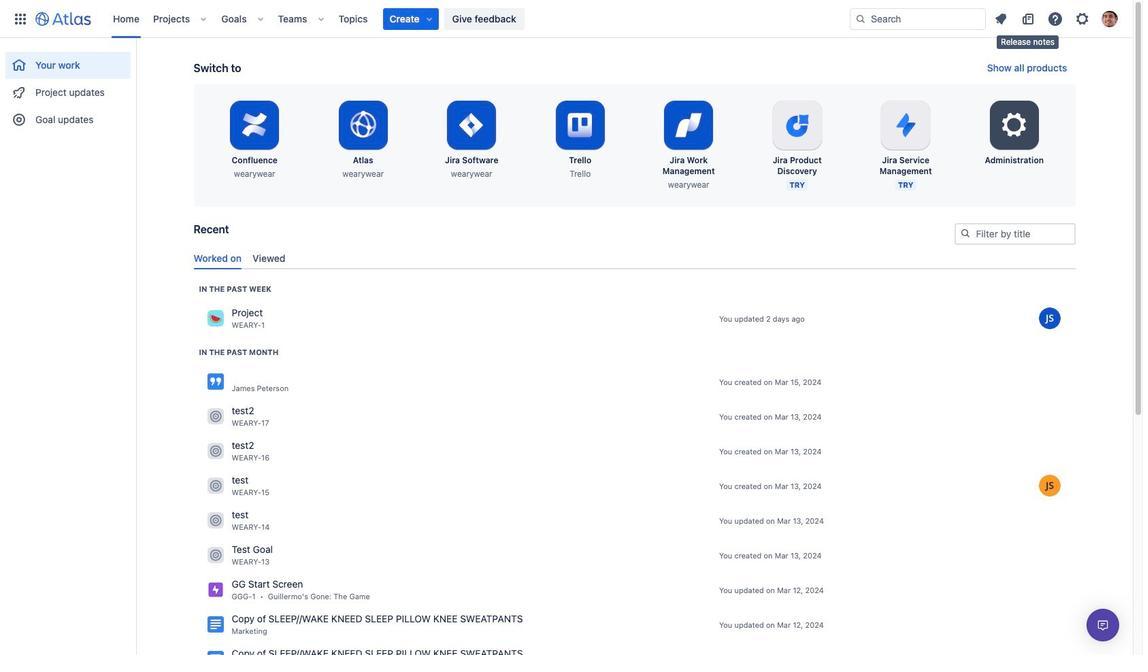 Task type: describe. For each thing, give the bounding box(es) containing it.
search image
[[960, 228, 971, 239]]

2 heading from the top
[[199, 347, 279, 358]]

Search field
[[850, 8, 986, 30]]

1 confluence image from the top
[[207, 374, 224, 390]]

1 heading from the top
[[199, 284, 271, 295]]

2 townsquare image from the top
[[207, 478, 224, 494]]

Filter by title field
[[956, 225, 1074, 244]]

3 confluence image from the top
[[207, 651, 224, 655]]

account image
[[1102, 11, 1118, 27]]

4 townsquare image from the top
[[207, 547, 224, 564]]

top element
[[8, 0, 850, 38]]

settings image
[[1074, 11, 1091, 27]]

search image
[[855, 13, 866, 24]]

settings image
[[998, 109, 1031, 142]]



Task type: locate. For each thing, give the bounding box(es) containing it.
open intercom messenger image
[[1095, 617, 1111, 634]]

1 vertical spatial heading
[[199, 347, 279, 358]]

0 vertical spatial heading
[[199, 284, 271, 295]]

1 vertical spatial townsquare image
[[207, 478, 224, 494]]

group
[[5, 38, 131, 137]]

banner
[[0, 0, 1133, 38]]

townsquare image
[[207, 311, 224, 327], [207, 478, 224, 494]]

heading
[[199, 284, 271, 295], [199, 347, 279, 358]]

0 vertical spatial townsquare image
[[207, 311, 224, 327]]

None search field
[[850, 8, 986, 30]]

2 confluence image from the top
[[207, 617, 224, 633]]

help image
[[1047, 11, 1064, 27]]

3 townsquare image from the top
[[207, 513, 224, 529]]

jira image
[[207, 582, 224, 598]]

notifications image
[[993, 11, 1009, 27]]

2 vertical spatial confluence image
[[207, 651, 224, 655]]

tooltip
[[997, 35, 1059, 49]]

0 vertical spatial confluence image
[[207, 374, 224, 390]]

1 townsquare image from the top
[[207, 311, 224, 327]]

confluence image
[[207, 374, 224, 390], [207, 617, 224, 633], [207, 651, 224, 655]]

2 townsquare image from the top
[[207, 443, 224, 460]]

switch to... image
[[12, 11, 29, 27]]

tab list
[[188, 247, 1081, 269]]

townsquare image
[[207, 409, 224, 425], [207, 443, 224, 460], [207, 513, 224, 529], [207, 547, 224, 564]]

1 townsquare image from the top
[[207, 409, 224, 425]]

1 vertical spatial confluence image
[[207, 617, 224, 633]]



Task type: vqa. For each thing, say whether or not it's contained in the screenshot.
confluence image
yes



